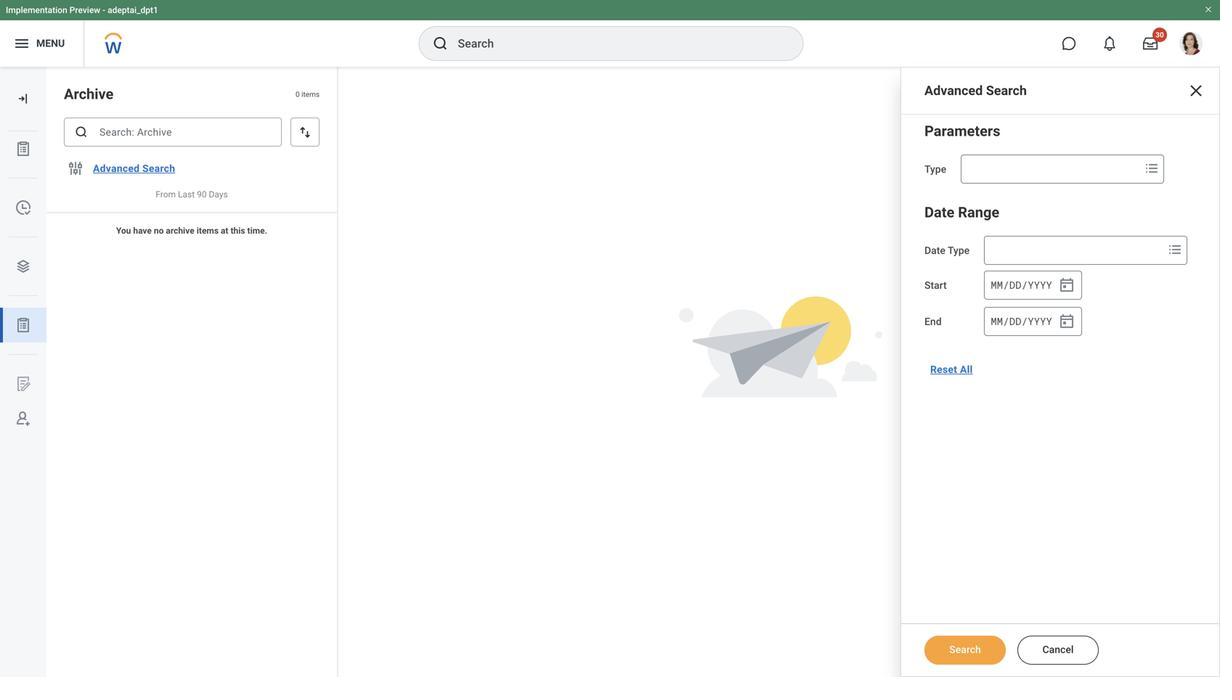 Task type: locate. For each thing, give the bounding box(es) containing it.
days
[[209, 190, 228, 200]]

rename image
[[15, 375, 32, 393]]

cancel button
[[1017, 636, 1099, 665]]

0 horizontal spatial advanced
[[93, 163, 140, 174]]

calendar image
[[1058, 277, 1076, 294]]

date for date range
[[925, 204, 955, 221]]

from
[[156, 190, 176, 200]]

items
[[301, 90, 320, 99], [197, 226, 219, 236]]

advanced inside button
[[93, 163, 140, 174]]

items left at
[[197, 226, 219, 236]]

1 vertical spatial type
[[948, 245, 970, 257]]

1 vertical spatial items
[[197, 226, 219, 236]]

1 vertical spatial search
[[142, 163, 175, 174]]

mm / dd / yyyy up "end" group
[[991, 279, 1052, 292]]

mm for end
[[991, 315, 1003, 328]]

0 horizontal spatial advanced search
[[93, 163, 175, 174]]

0 vertical spatial mm / dd / yyyy
[[991, 279, 1052, 292]]

0 horizontal spatial type
[[925, 163, 946, 175]]

reset all button
[[925, 355, 979, 384]]

advanced right configure 'icon'
[[93, 163, 140, 174]]

1 mm from the top
[[991, 279, 1003, 292]]

mm / dd / yyyy
[[991, 279, 1052, 292], [991, 315, 1052, 328]]

1 horizontal spatial search image
[[432, 35, 449, 52]]

1 date from the top
[[925, 204, 955, 221]]

0 vertical spatial date
[[925, 204, 955, 221]]

1 horizontal spatial prompts image
[[1166, 241, 1184, 259]]

end
[[925, 316, 942, 328]]

parameters group
[[925, 120, 1196, 184]]

date up date type at the right of the page
[[925, 204, 955, 221]]

1 mm / dd / yyyy from the top
[[991, 279, 1052, 292]]

advanced search
[[925, 83, 1027, 98], [93, 163, 175, 174]]

mm / dd / yyyy down start group
[[991, 315, 1052, 328]]

mm
[[991, 279, 1003, 292], [991, 315, 1003, 328]]

/
[[1003, 279, 1009, 292], [1022, 279, 1028, 292], [1003, 315, 1009, 328], [1022, 315, 1028, 328]]

0 vertical spatial search
[[986, 83, 1027, 98]]

you have no archive items at this time.
[[116, 226, 267, 236]]

advanced search inside button
[[93, 163, 175, 174]]

archive
[[64, 86, 114, 103]]

date for date type
[[925, 245, 946, 257]]

prompts image inside date range group
[[1166, 241, 1184, 259]]

2 dd from the top
[[1009, 315, 1021, 328]]

you
[[116, 226, 131, 236]]

clipboard image
[[15, 317, 32, 334]]

this
[[231, 226, 245, 236]]

0 horizontal spatial search image
[[74, 125, 89, 139]]

mm / dd / yyyy for end
[[991, 315, 1052, 328]]

0 horizontal spatial search
[[142, 163, 175, 174]]

dd up "end" group
[[1009, 279, 1021, 292]]

1 yyyy from the top
[[1028, 279, 1052, 292]]

prompts image
[[1143, 160, 1161, 177], [1166, 241, 1184, 259]]

2 date from the top
[[925, 245, 946, 257]]

cancel
[[1043, 644, 1074, 656]]

1 vertical spatial dd
[[1009, 315, 1021, 328]]

search inside item list element
[[142, 163, 175, 174]]

1 vertical spatial mm
[[991, 315, 1003, 328]]

yyyy inside "end" group
[[1028, 315, 1052, 328]]

range
[[958, 204, 999, 221]]

0 vertical spatial mm
[[991, 279, 1003, 292]]

0 vertical spatial search image
[[432, 35, 449, 52]]

1 vertical spatial advanced search
[[93, 163, 175, 174]]

0 vertical spatial prompts image
[[1143, 160, 1161, 177]]

advanced
[[925, 83, 983, 98], [93, 163, 140, 174]]

x image
[[1187, 82, 1205, 99]]

1 dd from the top
[[1009, 279, 1021, 292]]

mm down start group
[[991, 315, 1003, 328]]

dd down start group
[[1009, 315, 1021, 328]]

0 vertical spatial type
[[925, 163, 946, 175]]

advanced inside dialog
[[925, 83, 983, 98]]

prompts image inside parameters group
[[1143, 160, 1161, 177]]

yyyy
[[1028, 279, 1052, 292], [1028, 315, 1052, 328]]

list
[[0, 131, 46, 436]]

Type field
[[962, 156, 1140, 182]]

mm / dd / yyyy inside "end" group
[[991, 315, 1052, 328]]

search
[[986, 83, 1027, 98], [142, 163, 175, 174], [949, 644, 981, 656]]

2 vertical spatial search
[[949, 644, 981, 656]]

dd inside start group
[[1009, 279, 1021, 292]]

1 vertical spatial prompts image
[[1166, 241, 1184, 259]]

2 mm from the top
[[991, 315, 1003, 328]]

0 vertical spatial advanced search
[[925, 83, 1027, 98]]

mm up "end" group
[[991, 279, 1003, 292]]

implementation
[[6, 5, 67, 15]]

1 horizontal spatial advanced
[[925, 83, 983, 98]]

date up start
[[925, 245, 946, 257]]

mm inside start group
[[991, 279, 1003, 292]]

date
[[925, 204, 955, 221], [925, 245, 946, 257]]

type down "parameters" button
[[925, 163, 946, 175]]

parameters
[[925, 123, 1000, 140]]

1 vertical spatial mm / dd / yyyy
[[991, 315, 1052, 328]]

1 vertical spatial advanced
[[93, 163, 140, 174]]

preview
[[69, 5, 100, 15]]

search image
[[432, 35, 449, 52], [74, 125, 89, 139]]

2 mm / dd / yyyy from the top
[[991, 315, 1052, 328]]

user plus image
[[15, 410, 32, 428]]

yyyy inside start group
[[1028, 279, 1052, 292]]

0 vertical spatial yyyy
[[1028, 279, 1052, 292]]

0 vertical spatial dd
[[1009, 279, 1021, 292]]

mm / dd / yyyy inside start group
[[991, 279, 1052, 292]]

0 horizontal spatial prompts image
[[1143, 160, 1161, 177]]

dd inside "end" group
[[1009, 315, 1021, 328]]

1 horizontal spatial type
[[948, 245, 970, 257]]

dialog
[[901, 67, 1220, 678]]

advanced search up from at left top
[[93, 163, 175, 174]]

mm for start
[[991, 279, 1003, 292]]

items right 0
[[301, 90, 320, 99]]

date range button
[[925, 204, 999, 221]]

from last 90 days
[[156, 190, 228, 200]]

mm inside "end" group
[[991, 315, 1003, 328]]

1 horizontal spatial items
[[301, 90, 320, 99]]

yyyy left calendar icon
[[1028, 315, 1052, 328]]

0
[[296, 90, 300, 99]]

0 vertical spatial advanced
[[925, 83, 983, 98]]

Date Type field
[[985, 237, 1164, 264]]

1 horizontal spatial search
[[949, 644, 981, 656]]

type
[[925, 163, 946, 175], [948, 245, 970, 257]]

dialog containing parameters
[[901, 67, 1220, 678]]

1 vertical spatial yyyy
[[1028, 315, 1052, 328]]

type down date range button
[[948, 245, 970, 257]]

dd
[[1009, 279, 1021, 292], [1009, 315, 1021, 328]]

1 vertical spatial date
[[925, 245, 946, 257]]

advanced search up "parameters" button
[[925, 83, 1027, 98]]

yyyy left calendar image
[[1028, 279, 1052, 292]]

2 yyyy from the top
[[1028, 315, 1052, 328]]

1 vertical spatial search image
[[74, 125, 89, 139]]

prompts image for date type
[[1166, 241, 1184, 259]]

1 horizontal spatial advanced search
[[925, 83, 1027, 98]]

advanced up "parameters" button
[[925, 83, 983, 98]]



Task type: describe. For each thing, give the bounding box(es) containing it.
0 items
[[296, 90, 320, 99]]

search button
[[925, 636, 1006, 665]]

prompts image for type
[[1143, 160, 1161, 177]]

clipboard image
[[15, 140, 32, 158]]

notifications large image
[[1102, 36, 1117, 51]]

end group
[[984, 307, 1082, 336]]

date range group
[[925, 201, 1196, 338]]

no
[[154, 226, 164, 236]]

advanced search button
[[87, 154, 181, 183]]

reset all
[[930, 364, 973, 376]]

0 vertical spatial items
[[301, 90, 320, 99]]

close environment banner image
[[1204, 5, 1213, 14]]

last
[[178, 190, 195, 200]]

Search: Archive text field
[[64, 118, 282, 147]]

yyyy for start
[[1028, 279, 1052, 292]]

type inside parameters group
[[925, 163, 946, 175]]

0 horizontal spatial items
[[197, 226, 219, 236]]

parameters button
[[925, 123, 1000, 140]]

configure image
[[67, 160, 84, 177]]

implementation preview -   adeptai_dpt1 banner
[[0, 0, 1220, 67]]

dd for end
[[1009, 315, 1021, 328]]

adeptai_dpt1
[[108, 5, 158, 15]]

start
[[925, 280, 947, 292]]

item list element
[[46, 67, 338, 678]]

date range
[[925, 204, 999, 221]]

90
[[197, 190, 207, 200]]

dd for start
[[1009, 279, 1021, 292]]

2 horizontal spatial search
[[986, 83, 1027, 98]]

date type
[[925, 245, 970, 257]]

calendar image
[[1058, 313, 1076, 330]]

implementation preview -   adeptai_dpt1
[[6, 5, 158, 15]]

profile logan mcneil element
[[1171, 28, 1211, 60]]

yyyy for end
[[1028, 315, 1052, 328]]

mm / dd / yyyy for start
[[991, 279, 1052, 292]]

-
[[103, 5, 105, 15]]

have
[[133, 226, 152, 236]]

all
[[960, 364, 973, 376]]

time.
[[247, 226, 267, 236]]

inbox large image
[[1143, 36, 1158, 51]]

search image inside item list element
[[74, 125, 89, 139]]

type inside date range group
[[948, 245, 970, 257]]

reset
[[930, 364, 957, 376]]

start group
[[984, 271, 1082, 300]]

at
[[221, 226, 228, 236]]

archive
[[166, 226, 194, 236]]



Task type: vqa. For each thing, say whether or not it's contained in the screenshot.
TYPE
yes



